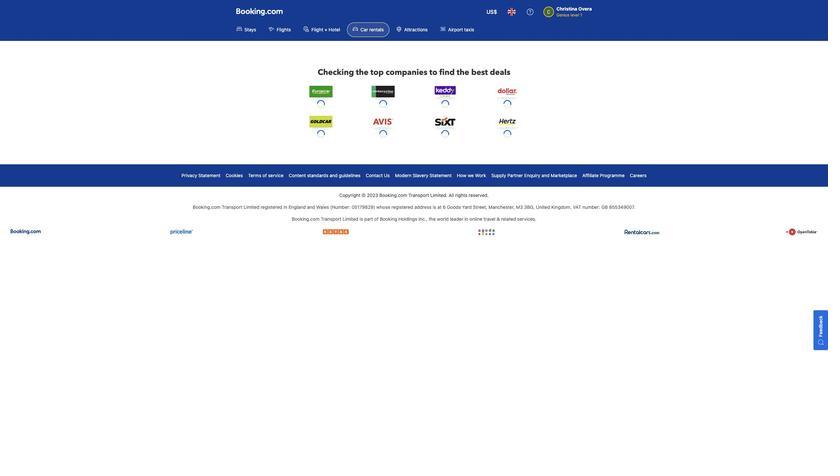 Task type: describe. For each thing, give the bounding box(es) containing it.
contact us link
[[366, 173, 390, 179]]

modern slavery statement
[[395, 173, 452, 179]]

keddy by europcar image
[[434, 86, 457, 98]]

services.
[[517, 216, 536, 222]]

us$ button
[[483, 4, 501, 20]]

top
[[371, 67, 384, 78]]

we
[[468, 173, 474, 179]]

0 vertical spatial is
[[433, 205, 436, 210]]

kingdom.
[[551, 205, 572, 210]]

05179829)
[[352, 205, 375, 210]]

best
[[471, 67, 488, 78]]

6
[[443, 205, 446, 210]]

holdings
[[398, 216, 417, 222]]

1 horizontal spatial of
[[374, 216, 379, 222]]

online
[[470, 216, 482, 222]]

privacy statement link
[[182, 173, 220, 179]]

flights
[[277, 27, 291, 32]]

skip to main content element
[[0, 0, 828, 41]]

street,
[[473, 205, 487, 210]]

level
[[571, 13, 579, 18]]

transport for and
[[222, 205, 242, 210]]

rentalcars image
[[624, 228, 660, 237]]

flight
[[311, 27, 323, 32]]

agoda image
[[475, 228, 498, 237]]

how we work
[[457, 173, 486, 179]]

whose
[[376, 205, 390, 210]]

vat
[[573, 205, 581, 210]]

rights
[[455, 193, 467, 198]]

europcar image
[[309, 86, 332, 98]]

copyright © 2023 booking.com transport limited. all rights reserved.
[[339, 193, 489, 198]]

2 registered from the left
[[392, 205, 413, 210]]

booking.com for registered
[[193, 205, 221, 210]]

affiliate
[[582, 173, 599, 179]]

at
[[438, 205, 442, 210]]

2 horizontal spatial the
[[457, 67, 469, 78]]

address
[[415, 205, 432, 210]]

0 horizontal spatial in
[[284, 205, 287, 210]]

3bg,
[[524, 205, 535, 210]]

deals
[[490, 67, 511, 78]]

transport for booking
[[321, 216, 341, 222]]

supply partner enquiry and marketplace link
[[491, 173, 577, 179]]

modern slavery statement link
[[395, 173, 452, 179]]

car rentals link
[[347, 22, 389, 37]]

enterprise image
[[371, 86, 395, 98]]

guidelines
[[339, 173, 361, 179]]

us
[[384, 173, 390, 179]]

©
[[362, 193, 366, 198]]

limited.
[[430, 193, 447, 198]]

attractions link
[[391, 22, 433, 37]]

affiliate programme link
[[582, 173, 625, 179]]

content
[[289, 173, 306, 179]]

priceline image
[[167, 228, 197, 237]]

modern
[[395, 173, 412, 179]]

statement inside 'link'
[[430, 173, 452, 179]]

taxis
[[464, 27, 474, 32]]

partner
[[507, 173, 523, 179]]

airport
[[448, 27, 463, 32]]

0 horizontal spatial and
[[307, 205, 315, 210]]

checking
[[318, 67, 354, 78]]

programme
[[600, 173, 625, 179]]

part
[[364, 216, 373, 222]]

supply
[[491, 173, 506, 179]]

christina overa genius level 1
[[557, 6, 592, 18]]

feedback
[[818, 316, 824, 338]]

privacy
[[182, 173, 197, 179]]

companies
[[386, 67, 427, 78]]

england
[[289, 205, 306, 210]]

2023
[[367, 193, 378, 198]]

enquiry
[[524, 173, 540, 179]]

flight + hotel
[[311, 27, 340, 32]]

booking.com for is
[[292, 216, 320, 222]]

airport taxis
[[448, 27, 474, 32]]

the inside 'footer'
[[429, 216, 436, 222]]

(number:
[[330, 205, 350, 210]]

cookies button
[[226, 173, 243, 178]]

0 vertical spatial transport
[[409, 193, 429, 198]]

terms
[[248, 173, 261, 179]]

rentals
[[369, 27, 384, 32]]



Task type: vqa. For each thing, say whether or not it's contained in the screenshot.
rightmost by
no



Task type: locate. For each thing, give the bounding box(es) containing it.
booking.com down the privacy statement link
[[193, 205, 221, 210]]

0 horizontal spatial of
[[263, 173, 267, 179]]

limited down terms
[[244, 205, 259, 210]]

overa
[[579, 6, 592, 12]]

transport down cookies button
[[222, 205, 242, 210]]

goods
[[447, 205, 461, 210]]

and right standards
[[330, 173, 338, 179]]

statement right "privacy"
[[198, 173, 220, 179]]

supply partner enquiry and marketplace
[[491, 173, 577, 179]]

is left at
[[433, 205, 436, 210]]

checking the top companies to find the best deals
[[318, 67, 511, 78]]

1 horizontal spatial transport
[[321, 216, 341, 222]]

2 statement from the left
[[430, 173, 452, 179]]

contact us
[[366, 173, 390, 179]]

stays
[[245, 27, 256, 32]]

+
[[325, 27, 327, 32]]

to
[[429, 67, 437, 78]]

1 horizontal spatial limited
[[343, 216, 358, 222]]

marketplace
[[551, 173, 577, 179]]

1 horizontal spatial booking.com
[[292, 216, 320, 222]]

content standards and guidelines
[[289, 173, 361, 179]]

footer
[[0, 165, 828, 247]]

opentable image
[[786, 228, 818, 237]]

2 horizontal spatial booking.com
[[379, 193, 407, 198]]

2 horizontal spatial transport
[[409, 193, 429, 198]]

in left england
[[284, 205, 287, 210]]

dollar image
[[496, 86, 519, 98]]

united
[[536, 205, 550, 210]]

1 horizontal spatial is
[[433, 205, 436, 210]]

the left top
[[356, 67, 369, 78]]

0 horizontal spatial limited
[[244, 205, 259, 210]]

find
[[439, 67, 455, 78]]

booking.com
[[379, 193, 407, 198], [193, 205, 221, 210], [292, 216, 320, 222]]

footer containing cookies
[[0, 165, 828, 247]]

us$
[[487, 9, 497, 15]]

christina
[[557, 6, 577, 12]]

1 horizontal spatial in
[[465, 216, 468, 222]]

number:
[[583, 205, 600, 210]]

attractions
[[404, 27, 428, 32]]

content standards and guidelines link
[[289, 173, 361, 179]]

booking.com transport limited registered in england and wales (number: 05179829) whose registered address is at 6 goods yard street, manchester, m3 3bg, united kingdom. vat number: gb 855349007.
[[193, 205, 635, 210]]

inc.,
[[419, 216, 428, 222]]

1 horizontal spatial and
[[330, 173, 338, 179]]

manchester,
[[489, 205, 515, 210]]

1 horizontal spatial the
[[429, 216, 436, 222]]

limited down (number:
[[343, 216, 358, 222]]

genius
[[557, 13, 570, 18]]

reserved.
[[469, 193, 489, 198]]

careers
[[630, 173, 647, 179]]

in left the online
[[465, 216, 468, 222]]

stays link
[[231, 22, 262, 37]]

car rentals
[[361, 27, 384, 32]]

copyright
[[339, 193, 360, 198]]

transport up address
[[409, 193, 429, 198]]

0 vertical spatial of
[[263, 173, 267, 179]]

0 horizontal spatial booking.com
[[193, 205, 221, 210]]

terms of service
[[248, 173, 284, 179]]

the right find
[[457, 67, 469, 78]]

flights link
[[263, 22, 297, 37]]

privacy statement
[[182, 173, 220, 179]]

hotel
[[329, 27, 340, 32]]

1 registered from the left
[[261, 205, 282, 210]]

1 statement from the left
[[198, 173, 220, 179]]

careers link
[[630, 173, 647, 179]]

m3
[[516, 205, 523, 210]]

registered left england
[[261, 205, 282, 210]]

airport taxis link
[[435, 22, 480, 37]]

and left wales
[[307, 205, 315, 210]]

slavery
[[413, 173, 428, 179]]

2 vertical spatial booking.com
[[292, 216, 320, 222]]

sixt image
[[434, 116, 457, 128]]

of right "part"
[[374, 216, 379, 222]]

and
[[330, 173, 338, 179], [542, 173, 550, 179], [307, 205, 315, 210]]

0 horizontal spatial is
[[360, 216, 363, 222]]

statement
[[198, 173, 220, 179], [430, 173, 452, 179]]

kayak image
[[323, 228, 349, 237]]

leader
[[450, 216, 463, 222]]

1 vertical spatial booking.com
[[193, 205, 221, 210]]

1 vertical spatial of
[[374, 216, 379, 222]]

0 horizontal spatial transport
[[222, 205, 242, 210]]

1 horizontal spatial registered
[[392, 205, 413, 210]]

flight + hotel link
[[298, 22, 346, 37]]

how we work link
[[457, 173, 486, 179]]

registered
[[261, 205, 282, 210], [392, 205, 413, 210]]

world
[[437, 216, 449, 222]]

booking
[[380, 216, 397, 222]]

terms of service link
[[248, 173, 284, 179]]

1 vertical spatial is
[[360, 216, 363, 222]]

how
[[457, 173, 467, 179]]

and right 'enquiry'
[[542, 173, 550, 179]]

of right terms
[[263, 173, 267, 179]]

is
[[433, 205, 436, 210], [360, 216, 363, 222]]

yard
[[462, 205, 472, 210]]

wales
[[316, 205, 329, 210]]

transport
[[409, 193, 429, 198], [222, 205, 242, 210], [321, 216, 341, 222]]

booking.com image
[[11, 228, 41, 237]]

0 vertical spatial limited
[[244, 205, 259, 210]]

affiliate programme
[[582, 173, 625, 179]]

limited
[[244, 205, 259, 210], [343, 216, 358, 222]]

0 vertical spatial in
[[284, 205, 287, 210]]

855349007.
[[609, 205, 635, 210]]

is left "part"
[[360, 216, 363, 222]]

travel
[[484, 216, 496, 222]]

1 vertical spatial limited
[[343, 216, 358, 222]]

1 vertical spatial in
[[465, 216, 468, 222]]

registered up holdings
[[392, 205, 413, 210]]

booking.com down england
[[292, 216, 320, 222]]

transport up kayak image
[[321, 216, 341, 222]]

statement up limited.
[[430, 173, 452, 179]]

1 horizontal spatial statement
[[430, 173, 452, 179]]

contact
[[366, 173, 383, 179]]

booking.com up the whose
[[379, 193, 407, 198]]

0 horizontal spatial registered
[[261, 205, 282, 210]]

2 vertical spatial transport
[[321, 216, 341, 222]]

of
[[263, 173, 267, 179], [374, 216, 379, 222]]

cookies
[[226, 173, 243, 178]]

limited for is
[[343, 216, 358, 222]]

standards
[[307, 173, 328, 179]]

limited for registered
[[244, 205, 259, 210]]

0 horizontal spatial the
[[356, 67, 369, 78]]

feedback button
[[814, 311, 828, 351]]

0 vertical spatial booking.com
[[379, 193, 407, 198]]

car
[[361, 27, 368, 32]]

the
[[356, 67, 369, 78], [457, 67, 469, 78], [429, 216, 436, 222]]

&
[[497, 216, 500, 222]]

work
[[475, 173, 486, 179]]

in
[[284, 205, 287, 210], [465, 216, 468, 222]]

1
[[580, 13, 582, 18]]

goldcar image
[[309, 116, 332, 128]]

avis image
[[371, 116, 395, 128]]

hertz image
[[496, 116, 519, 128]]

service
[[268, 173, 284, 179]]

0 horizontal spatial statement
[[198, 173, 220, 179]]

the right the inc.,
[[429, 216, 436, 222]]

gb
[[602, 205, 608, 210]]

all
[[449, 193, 454, 198]]

1 vertical spatial transport
[[222, 205, 242, 210]]

2 horizontal spatial and
[[542, 173, 550, 179]]



